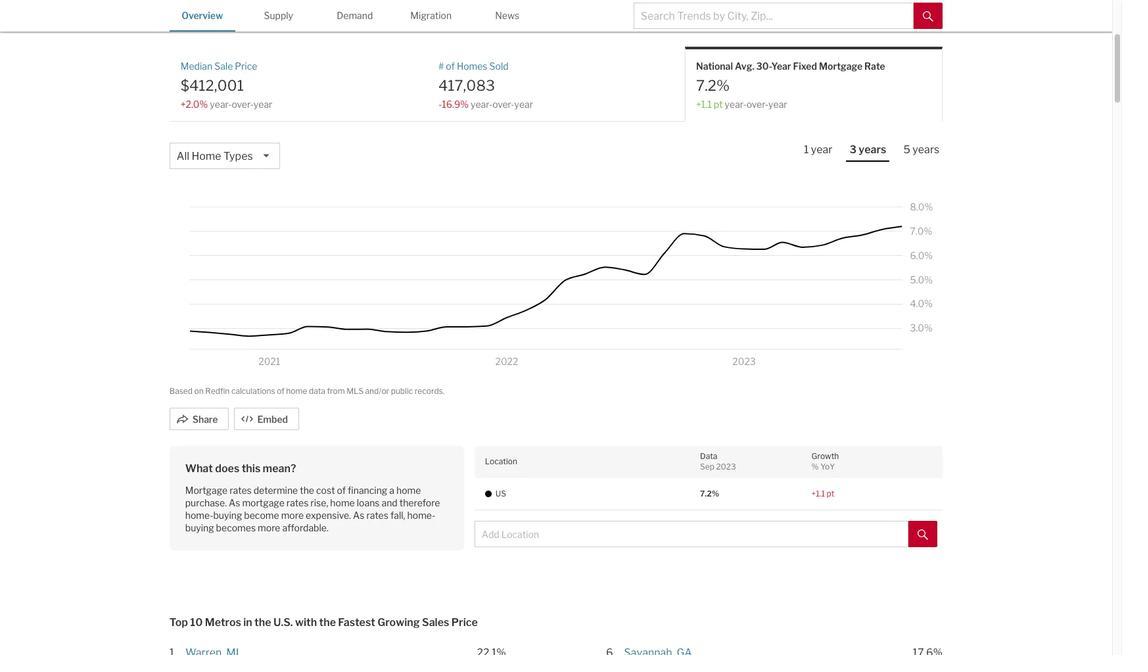Task type: describe. For each thing, give the bounding box(es) containing it.
$412,001
[[181, 77, 244, 94]]

pt inside the national avg. 30-year fixed mortgage rate 7.2% +1.1 pt year-over-year
[[714, 99, 723, 110]]

rate
[[865, 61, 886, 72]]

year- inside median sale price $412,001 +2.0% year-over-year
[[210, 99, 232, 110]]

yoy
[[821, 462, 836, 472]]

loans
[[357, 497, 380, 508]]

data
[[309, 386, 326, 396]]

year inside the national avg. 30-year fixed mortgage rate 7.2% +1.1 pt year-over-year
[[769, 99, 788, 110]]

us
[[496, 488, 506, 498]]

30-
[[757, 61, 772, 72]]

over- inside the national avg. 30-year fixed mortgage rate 7.2% +1.1 pt year-over-year
[[747, 99, 769, 110]]

top
[[170, 616, 188, 629]]

what does this mean?
[[185, 462, 296, 475]]

based on redfin calculations of home data from mls and/or public records.
[[170, 386, 445, 396]]

embed button
[[234, 408, 299, 430]]

fastest
[[338, 616, 376, 629]]

1 year
[[804, 143, 833, 156]]

rise,
[[311, 497, 328, 508]]

5 years button
[[901, 143, 943, 161]]

news link
[[475, 0, 541, 30]]

data
[[701, 451, 718, 461]]

1 horizontal spatial pt
[[827, 488, 835, 498]]

on
[[194, 386, 204, 396]]

price inside median sale price $412,001 +2.0% year-over-year
[[235, 61, 257, 72]]

records.
[[415, 386, 445, 396]]

cost
[[316, 484, 335, 496]]

1 vertical spatial as
[[353, 510, 365, 521]]

demand
[[337, 10, 373, 21]]

in
[[244, 616, 252, 629]]

mortgage rates determine the cost of financing a home purchase. as mortgage rates rise, home loans and therefore home-buying become more expensive. as rates fall, home- buying becomes more affordable.
[[185, 484, 440, 534]]

all home types
[[177, 150, 253, 162]]

median sale price $412,001 +2.0% year-over-year
[[181, 61, 273, 110]]

this
[[242, 462, 261, 475]]

growth
[[812, 451, 840, 461]]

becomes
[[216, 522, 256, 534]]

sold
[[490, 61, 509, 72]]

years for 3 years
[[859, 143, 887, 156]]

and
[[382, 497, 398, 508]]

sale
[[215, 61, 233, 72]]

10
[[190, 616, 203, 629]]

become
[[244, 510, 279, 521]]

years for 5 years
[[913, 143, 940, 156]]

over- inside # of homes sold 417,083 -16.9% year-over-year
[[493, 99, 515, 110]]

sales
[[422, 616, 450, 629]]

of inside # of homes sold 417,083 -16.9% year-over-year
[[446, 61, 455, 72]]

#
[[439, 61, 444, 72]]

median
[[181, 61, 213, 72]]

overview link
[[170, 0, 235, 30]]

1 vertical spatial home
[[397, 484, 421, 496]]

3
[[850, 143, 857, 156]]

public
[[391, 386, 413, 396]]

all
[[177, 150, 189, 162]]

0 vertical spatial buying
[[213, 510, 242, 521]]

with
[[295, 616, 317, 629]]

news
[[495, 10, 520, 21]]

location
[[485, 456, 518, 466]]

2 horizontal spatial the
[[319, 616, 336, 629]]

mortgage inside mortgage rates determine the cost of financing a home purchase. as mortgage rates rise, home loans and therefore home-buying become more expensive. as rates fall, home- buying becomes more affordable.
[[185, 484, 228, 496]]

growth % yoy
[[812, 451, 840, 472]]

fixed
[[794, 61, 818, 72]]

submit search image
[[924, 11, 934, 22]]

1 home- from the left
[[185, 510, 213, 521]]

a
[[390, 484, 395, 496]]

mortgage inside the national avg. 30-year fixed mortgage rate 7.2% +1.1 pt year-over-year
[[820, 61, 863, 72]]

5
[[904, 143, 911, 156]]

embed
[[257, 413, 288, 425]]

supply link
[[246, 0, 312, 30]]

growing
[[378, 616, 420, 629]]

3 years
[[850, 143, 887, 156]]

+2.0%
[[181, 99, 208, 110]]

1 year button
[[801, 143, 836, 161]]

0 vertical spatial more
[[281, 510, 304, 521]]

what
[[185, 462, 213, 475]]

home
[[192, 150, 221, 162]]



Task type: vqa. For each thing, say whether or not it's contained in the screenshot.
year- within the Median Sale Price $412,001 +2.0% year-over-year
yes



Task type: locate. For each thing, give the bounding box(es) containing it.
based
[[170, 386, 193, 396]]

2 horizontal spatial home
[[397, 484, 421, 496]]

year- down 417,083 on the left top
[[471, 99, 493, 110]]

of inside mortgage rates determine the cost of financing a home purchase. as mortgage rates rise, home loans and therefore home-buying become more expensive. as rates fall, home- buying becomes more affordable.
[[337, 484, 346, 496]]

7.2%
[[697, 77, 730, 94], [701, 488, 720, 498]]

year- down $412,001
[[210, 99, 232, 110]]

from
[[327, 386, 345, 396]]

1 horizontal spatial home-
[[408, 510, 436, 521]]

1 vertical spatial more
[[258, 522, 281, 534]]

1 vertical spatial price
[[452, 616, 478, 629]]

0 vertical spatial rates
[[230, 484, 252, 496]]

home- down "therefore"
[[408, 510, 436, 521]]

more up affordable.
[[281, 510, 304, 521]]

+1.1 down %
[[812, 488, 826, 498]]

year
[[772, 61, 792, 72]]

of right #
[[446, 61, 455, 72]]

national
[[697, 61, 733, 72]]

over- down sold on the top of page
[[493, 99, 515, 110]]

mortgage
[[820, 61, 863, 72], [185, 484, 228, 496]]

2 home- from the left
[[408, 510, 436, 521]]

2 years from the left
[[913, 143, 940, 156]]

metros
[[205, 616, 241, 629]]

0 vertical spatial of
[[446, 61, 455, 72]]

the up "rise,"
[[300, 484, 314, 496]]

7.2% inside the national avg. 30-year fixed mortgage rate 7.2% +1.1 pt year-over-year
[[697, 77, 730, 94]]

0 vertical spatial home
[[286, 386, 307, 396]]

over- down $412,001
[[232, 99, 254, 110]]

2023
[[717, 462, 737, 472]]

0 horizontal spatial mortgage
[[185, 484, 228, 496]]

years inside button
[[913, 143, 940, 156]]

7.2% down the sep on the bottom right of page
[[701, 488, 720, 498]]

+1.1 down national
[[697, 99, 712, 110]]

pt
[[714, 99, 723, 110], [827, 488, 835, 498]]

16.9%
[[442, 99, 469, 110]]

1 horizontal spatial the
[[300, 484, 314, 496]]

2 horizontal spatial year-
[[725, 99, 747, 110]]

the inside mortgage rates determine the cost of financing a home purchase. as mortgage rates rise, home loans and therefore home-buying become more expensive. as rates fall, home- buying becomes more affordable.
[[300, 484, 314, 496]]

Search Trends by City, Zip... search field
[[634, 3, 915, 29]]

avg.
[[735, 61, 755, 72]]

0 horizontal spatial more
[[258, 522, 281, 534]]

mean?
[[263, 462, 296, 475]]

mortgage up purchase.
[[185, 484, 228, 496]]

as
[[229, 497, 240, 508], [353, 510, 365, 521]]

3 year- from the left
[[725, 99, 747, 110]]

0 horizontal spatial pt
[[714, 99, 723, 110]]

year inside # of homes sold 417,083 -16.9% year-over-year
[[515, 99, 534, 110]]

2 vertical spatial of
[[337, 484, 346, 496]]

data sep 2023
[[701, 451, 737, 472]]

2 horizontal spatial of
[[446, 61, 455, 72]]

0 horizontal spatial rates
[[230, 484, 252, 496]]

1 horizontal spatial more
[[281, 510, 304, 521]]

1 vertical spatial rates
[[287, 497, 309, 508]]

years
[[859, 143, 887, 156], [913, 143, 940, 156]]

1 horizontal spatial of
[[337, 484, 346, 496]]

u.s.
[[274, 616, 293, 629]]

1 horizontal spatial over-
[[493, 99, 515, 110]]

price right sale
[[235, 61, 257, 72]]

year- inside # of homes sold 417,083 -16.9% year-over-year
[[471, 99, 493, 110]]

0 horizontal spatial price
[[235, 61, 257, 72]]

0 horizontal spatial as
[[229, 497, 240, 508]]

417,083
[[439, 77, 495, 94]]

1 horizontal spatial year-
[[471, 99, 493, 110]]

top 10 metros in the u.s. with the fastest growing sales price
[[170, 616, 478, 629]]

mortgage left rate on the right of page
[[820, 61, 863, 72]]

1
[[804, 143, 809, 156]]

year inside button
[[812, 143, 833, 156]]

mortgage
[[242, 497, 285, 508]]

buying up becomes
[[213, 510, 242, 521]]

3 over- from the left
[[747, 99, 769, 110]]

1 vertical spatial 7.2%
[[701, 488, 720, 498]]

fall,
[[391, 510, 406, 521]]

0 horizontal spatial home
[[286, 386, 307, 396]]

0 vertical spatial price
[[235, 61, 257, 72]]

year inside median sale price $412,001 +2.0% year-over-year
[[254, 99, 273, 110]]

as up becomes
[[229, 497, 240, 508]]

2 vertical spatial home
[[330, 497, 355, 508]]

home right a
[[397, 484, 421, 496]]

rates down what does this mean?
[[230, 484, 252, 496]]

1 vertical spatial buying
[[185, 522, 214, 534]]

3 years button
[[847, 143, 890, 162]]

rates left "rise,"
[[287, 497, 309, 508]]

Add Location search field
[[475, 521, 909, 547]]

more
[[281, 510, 304, 521], [258, 522, 281, 534]]

homes
[[457, 61, 488, 72]]

share button
[[170, 408, 229, 430]]

0 horizontal spatial year-
[[210, 99, 232, 110]]

supply
[[264, 10, 293, 21]]

share
[[193, 413, 218, 425]]

home
[[286, 386, 307, 396], [397, 484, 421, 496], [330, 497, 355, 508]]

0 horizontal spatial the
[[255, 616, 271, 629]]

0 vertical spatial mortgage
[[820, 61, 863, 72]]

as down loans
[[353, 510, 365, 521]]

determine
[[254, 484, 298, 496]]

year- down avg.
[[725, 99, 747, 110]]

home up expensive.
[[330, 497, 355, 508]]

therefore
[[400, 497, 440, 508]]

year
[[254, 99, 273, 110], [515, 99, 534, 110], [769, 99, 788, 110], [812, 143, 833, 156]]

buying
[[213, 510, 242, 521], [185, 522, 214, 534]]

years right 5
[[913, 143, 940, 156]]

1 horizontal spatial mortgage
[[820, 61, 863, 72]]

mls
[[347, 386, 364, 396]]

price right sales
[[452, 616, 478, 629]]

of right calculations
[[277, 386, 285, 396]]

1 horizontal spatial years
[[913, 143, 940, 156]]

# of homes sold 417,083 -16.9% year-over-year
[[439, 61, 534, 110]]

pt down national
[[714, 99, 723, 110]]

7.2% down national
[[697, 77, 730, 94]]

1 horizontal spatial rates
[[287, 497, 309, 508]]

2 year- from the left
[[471, 99, 493, 110]]

years inside button
[[859, 143, 887, 156]]

year- inside the national avg. 30-year fixed mortgage rate 7.2% +1.1 pt year-over-year
[[725, 99, 747, 110]]

home left the data
[[286, 386, 307, 396]]

sep
[[701, 462, 715, 472]]

types
[[224, 150, 253, 162]]

0 vertical spatial as
[[229, 497, 240, 508]]

+1.1
[[697, 99, 712, 110], [812, 488, 826, 498]]

1 year- from the left
[[210, 99, 232, 110]]

and/or
[[365, 386, 390, 396]]

rates down loans
[[367, 510, 389, 521]]

of
[[446, 61, 455, 72], [277, 386, 285, 396], [337, 484, 346, 496]]

1 vertical spatial mortgage
[[185, 484, 228, 496]]

1 horizontal spatial as
[[353, 510, 365, 521]]

1 horizontal spatial price
[[452, 616, 478, 629]]

national avg. 30-year fixed mortgage rate 7.2% +1.1 pt year-over-year
[[697, 61, 886, 110]]

the right "with"
[[319, 616, 336, 629]]

1 horizontal spatial home
[[330, 497, 355, 508]]

purchase.
[[185, 497, 227, 508]]

pt down yoy
[[827, 488, 835, 498]]

1 over- from the left
[[232, 99, 254, 110]]

0 horizontal spatial years
[[859, 143, 887, 156]]

financing
[[348, 484, 388, 496]]

expensive.
[[306, 510, 351, 521]]

0 horizontal spatial over-
[[232, 99, 254, 110]]

the right the in
[[255, 616, 271, 629]]

year-
[[210, 99, 232, 110], [471, 99, 493, 110], [725, 99, 747, 110]]

over- down the 30-
[[747, 99, 769, 110]]

1 vertical spatial +1.1
[[812, 488, 826, 498]]

submit search image
[[918, 529, 929, 540]]

0 horizontal spatial home-
[[185, 510, 213, 521]]

overview
[[182, 10, 223, 21]]

1 vertical spatial of
[[277, 386, 285, 396]]

over- inside median sale price $412,001 +2.0% year-over-year
[[232, 99, 254, 110]]

does
[[215, 462, 240, 475]]

0 horizontal spatial of
[[277, 386, 285, 396]]

2 horizontal spatial rates
[[367, 510, 389, 521]]

+1.1 inside the national avg. 30-year fixed mortgage rate 7.2% +1.1 pt year-over-year
[[697, 99, 712, 110]]

+1.1 pt
[[812, 488, 835, 498]]

%
[[812, 462, 819, 472]]

of right cost
[[337, 484, 346, 496]]

0 vertical spatial +1.1
[[697, 99, 712, 110]]

more down become
[[258, 522, 281, 534]]

calculations
[[231, 386, 275, 396]]

1 vertical spatial pt
[[827, 488, 835, 498]]

-
[[439, 99, 442, 110]]

0 vertical spatial 7.2%
[[697, 77, 730, 94]]

0 horizontal spatial +1.1
[[697, 99, 712, 110]]

migration link
[[398, 0, 464, 30]]

migration
[[411, 10, 452, 21]]

home-
[[185, 510, 213, 521], [408, 510, 436, 521]]

5 years
[[904, 143, 940, 156]]

years right 3
[[859, 143, 887, 156]]

buying down purchase.
[[185, 522, 214, 534]]

demand link
[[322, 0, 388, 30]]

redfin
[[205, 386, 230, 396]]

home- down purchase.
[[185, 510, 213, 521]]

2 over- from the left
[[493, 99, 515, 110]]

2 horizontal spatial over-
[[747, 99, 769, 110]]

price
[[235, 61, 257, 72], [452, 616, 478, 629]]

1 horizontal spatial +1.1
[[812, 488, 826, 498]]

2 vertical spatial rates
[[367, 510, 389, 521]]

over-
[[232, 99, 254, 110], [493, 99, 515, 110], [747, 99, 769, 110]]

0 vertical spatial pt
[[714, 99, 723, 110]]

1 years from the left
[[859, 143, 887, 156]]

affordable.
[[283, 522, 329, 534]]



